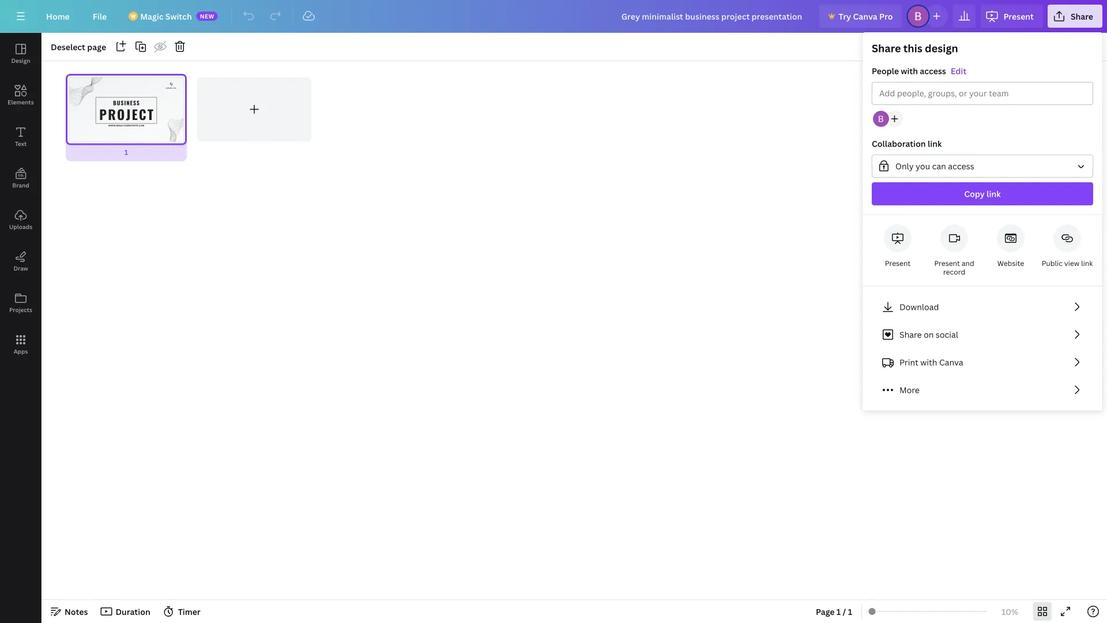 Task type: vqa. For each thing, say whether or not it's contained in the screenshot.
Home LINK
yes



Task type: describe. For each thing, give the bounding box(es) containing it.
social
[[936, 329, 959, 340]]

can
[[933, 161, 947, 172]]

0 horizontal spatial 1
[[125, 147, 128, 157]]

Add people, groups, or your team text field
[[880, 83, 1087, 104]]

present inside "present" dropdown button
[[1004, 11, 1035, 22]]

home link
[[37, 5, 79, 28]]

print with canva button
[[872, 351, 1094, 374]]

uploads
[[9, 223, 32, 231]]

project
[[99, 104, 155, 124]]

collaboration
[[872, 138, 926, 149]]

apps
[[14, 347, 28, 355]]

new
[[200, 12, 215, 20]]

record
[[944, 267, 966, 277]]

share on social button
[[872, 323, 1094, 346]]

download
[[900, 301, 940, 312]]

share on social
[[900, 329, 959, 340]]

10%
[[1002, 606, 1019, 617]]

edit button
[[951, 65, 967, 77]]

people with access edit
[[872, 65, 967, 76]]

switch
[[165, 11, 192, 22]]

projects
[[9, 306, 32, 314]]

present and record
[[935, 259, 975, 277]]

1 horizontal spatial inc.
[[949, 153, 976, 166]]

0 horizontal spatial inc.
[[174, 87, 177, 89]]

file
[[93, 11, 107, 22]]

brand
[[12, 181, 29, 189]]

canva inside main menu bar
[[854, 11, 878, 22]]

only
[[896, 161, 914, 172]]

Only you can access button
[[872, 155, 1094, 178]]

draw button
[[0, 241, 42, 282]]

more button
[[872, 379, 1094, 402]]

uploads button
[[0, 199, 42, 241]]

pro
[[880, 11, 893, 22]]

people
[[872, 65, 900, 76]]

page 1 / 1
[[816, 606, 853, 617]]

deselect page
[[51, 41, 106, 52]]

timer button
[[160, 602, 205, 621]]

timer
[[178, 606, 201, 617]]

link for collaboration link
[[928, 138, 942, 149]]

public view link
[[1043, 259, 1094, 268]]

print
[[900, 357, 919, 368]]

2 vertical spatial link
[[1082, 259, 1094, 268]]

1 horizontal spatial 1
[[837, 606, 841, 617]]

elements button
[[0, 74, 42, 116]]

0 horizontal spatial larana,
[[166, 87, 173, 89]]

share this design group
[[863, 41, 1103, 215]]

duration button
[[97, 602, 155, 621]]

business
[[113, 99, 140, 107]]

page
[[87, 41, 106, 52]]

0 horizontal spatial present
[[886, 259, 911, 268]]

text button
[[0, 116, 42, 158]]

edit
[[951, 65, 967, 76]]

more
[[900, 385, 920, 396]]

present button
[[981, 5, 1044, 28]]



Task type: locate. For each thing, give the bounding box(es) containing it.
view
[[1065, 259, 1080, 268]]

side panel tab list
[[0, 33, 42, 365]]

share inside button
[[900, 329, 922, 340]]

share button
[[1048, 5, 1103, 28]]

link up the only you can access
[[928, 138, 942, 149]]

main menu bar
[[0, 0, 1108, 33]]

this
[[904, 41, 923, 55]]

canva down social
[[940, 357, 964, 368]]

0 horizontal spatial with
[[902, 65, 919, 76]]

notes button
[[46, 602, 93, 621]]

inc.
[[174, 87, 177, 89], [949, 153, 976, 166]]

with inside share this design group
[[902, 65, 919, 76]]

collaboration link
[[872, 138, 942, 149]]

link right copy
[[987, 188, 1001, 199]]

canva right try
[[854, 11, 878, 22]]

larana,
[[166, 87, 173, 89], [888, 153, 946, 166]]

10% button
[[992, 602, 1029, 621]]

copy link button
[[872, 182, 1094, 205]]

1 horizontal spatial larana,
[[888, 153, 946, 166]]

0 vertical spatial share
[[1071, 11, 1094, 22]]

1 left '/' at the bottom right of page
[[837, 606, 841, 617]]

canva inside list
[[940, 357, 964, 368]]

1 vertical spatial access
[[949, 161, 975, 172]]

copy
[[965, 188, 985, 199]]

1 horizontal spatial canva
[[940, 357, 964, 368]]

on
[[924, 329, 934, 340]]

share inside group
[[872, 41, 902, 55]]

elements
[[8, 98, 34, 106]]

with right print in the bottom right of the page
[[921, 357, 938, 368]]

share for share
[[1071, 11, 1094, 22]]

text
[[15, 140, 27, 147]]

link right view
[[1082, 259, 1094, 268]]

0 horizontal spatial access
[[921, 65, 947, 76]]

print with canva
[[900, 357, 964, 368]]

link inside button
[[987, 188, 1001, 199]]

try canva pro
[[839, 11, 893, 22]]

0 vertical spatial larana, inc.
[[166, 87, 177, 89]]

0 vertical spatial canva
[[854, 11, 878, 22]]

deselect page button
[[46, 38, 111, 56]]

only you can access
[[896, 161, 975, 172]]

1 right '/' at the bottom right of page
[[849, 606, 853, 617]]

download button
[[872, 295, 1094, 319]]

design button
[[0, 33, 42, 74]]

with for people
[[902, 65, 919, 76]]

1 horizontal spatial link
[[987, 188, 1001, 199]]

present
[[1004, 11, 1035, 22], [886, 259, 911, 268], [935, 259, 961, 268]]

with
[[902, 65, 919, 76], [921, 357, 938, 368]]

share for share on social
[[900, 329, 922, 340]]

with down this
[[902, 65, 919, 76]]

1 horizontal spatial access
[[949, 161, 975, 172]]

deselect
[[51, 41, 85, 52]]

1 vertical spatial canva
[[940, 357, 964, 368]]

access
[[921, 65, 947, 76], [949, 161, 975, 172]]

you
[[916, 161, 931, 172]]

with inside button
[[921, 357, 938, 368]]

page
[[816, 606, 835, 617]]

0 horizontal spatial link
[[928, 138, 942, 149]]

1 down www.reallygreatsite.com
[[125, 147, 128, 157]]

1 vertical spatial link
[[987, 188, 1001, 199]]

1 horizontal spatial with
[[921, 357, 938, 368]]

larana, inc.
[[166, 87, 177, 89], [888, 153, 976, 166]]

1 vertical spatial larana, inc.
[[888, 153, 976, 166]]

2 horizontal spatial present
[[1004, 11, 1035, 22]]

1 horizontal spatial larana, inc.
[[888, 153, 976, 166]]

access right the can
[[949, 161, 975, 172]]

0 vertical spatial larana,
[[166, 87, 173, 89]]

0 vertical spatial inc.
[[174, 87, 177, 89]]

magic switch
[[140, 11, 192, 22]]

present inside 'present and record'
[[935, 259, 961, 268]]

canva
[[854, 11, 878, 22], [940, 357, 964, 368]]

0 horizontal spatial canva
[[854, 11, 878, 22]]

and
[[962, 259, 975, 268]]

website
[[998, 259, 1025, 268]]

magic
[[140, 11, 164, 22]]

design
[[926, 41, 959, 55]]

share inside dropdown button
[[1071, 11, 1094, 22]]

Design title text field
[[613, 5, 815, 28]]

1 vertical spatial share
[[872, 41, 902, 55]]

0 vertical spatial with
[[902, 65, 919, 76]]

design
[[11, 57, 30, 64]]

try canva pro button
[[820, 5, 903, 28]]

2 horizontal spatial link
[[1082, 259, 1094, 268]]

share for share this design
[[872, 41, 902, 55]]

1 vertical spatial larana,
[[888, 153, 946, 166]]

www.reallygreatsite.com
[[108, 124, 144, 127]]

file button
[[84, 5, 116, 28]]

1
[[125, 147, 128, 157], [837, 606, 841, 617], [849, 606, 853, 617]]

link for copy link
[[987, 188, 1001, 199]]

draw
[[14, 264, 28, 272]]

share
[[1071, 11, 1094, 22], [872, 41, 902, 55], [900, 329, 922, 340]]

apps button
[[0, 324, 42, 365]]

list
[[872, 295, 1094, 402]]

2 horizontal spatial 1
[[849, 606, 853, 617]]

list containing download
[[872, 295, 1094, 402]]

public
[[1043, 259, 1063, 268]]

try
[[839, 11, 852, 22]]

share this design
[[872, 41, 959, 55]]

0 horizontal spatial larana, inc.
[[166, 87, 177, 89]]

projects button
[[0, 282, 42, 324]]

present left "and"
[[935, 259, 961, 268]]

duration
[[116, 606, 150, 617]]

2 vertical spatial share
[[900, 329, 922, 340]]

0 vertical spatial access
[[921, 65, 947, 76]]

link
[[928, 138, 942, 149], [987, 188, 1001, 199], [1082, 259, 1094, 268]]

notes
[[65, 606, 88, 617]]

copy link
[[965, 188, 1001, 199]]

1 vertical spatial with
[[921, 357, 938, 368]]

brand button
[[0, 158, 42, 199]]

access inside "button"
[[949, 161, 975, 172]]

/
[[843, 606, 847, 617]]

present left the share dropdown button
[[1004, 11, 1035, 22]]

1 vertical spatial inc.
[[949, 153, 976, 166]]

access down design
[[921, 65, 947, 76]]

home
[[46, 11, 70, 22]]

present up download
[[886, 259, 911, 268]]

0 vertical spatial link
[[928, 138, 942, 149]]

1 horizontal spatial present
[[935, 259, 961, 268]]

with for print
[[921, 357, 938, 368]]



